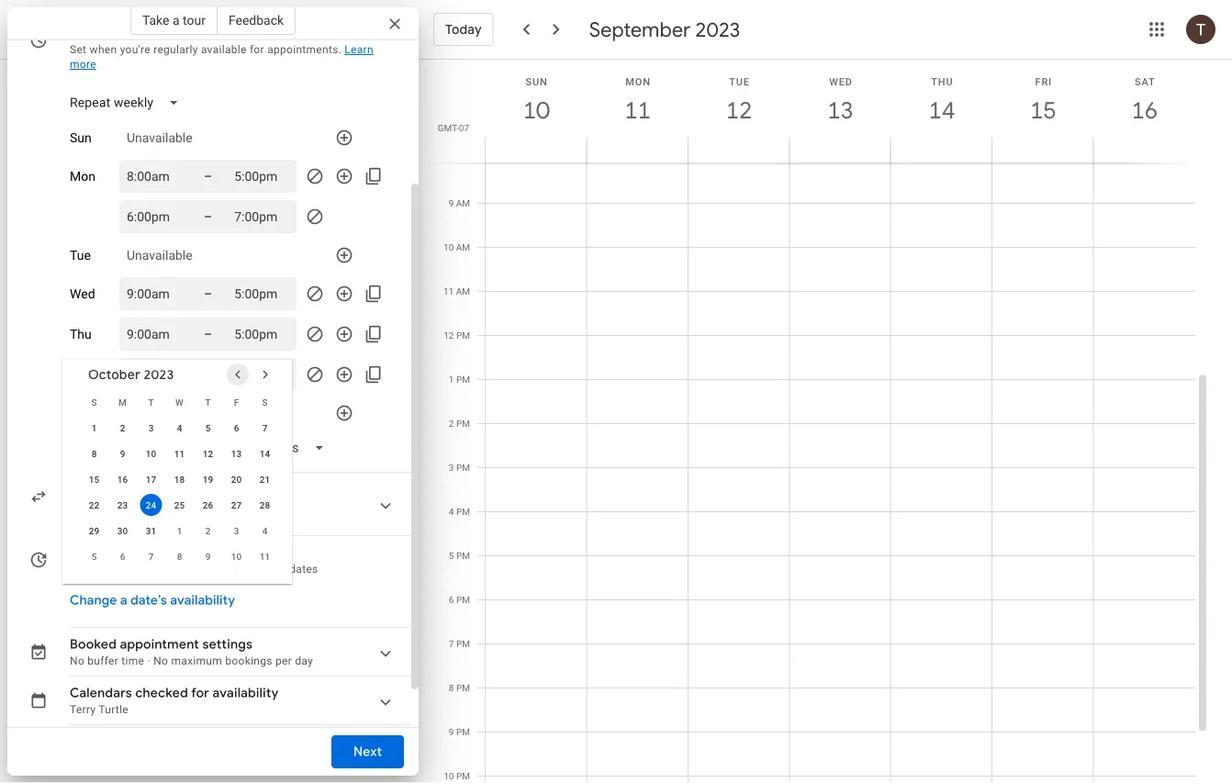 Task type: vqa. For each thing, say whether or not it's contained in the screenshot.


Task type: locate. For each thing, give the bounding box(es) containing it.
1 vertical spatial 6
[[120, 551, 125, 562]]

1 unavailable from the top
[[127, 130, 193, 145]]

1 pm from the top
[[456, 330, 470, 341]]

monday, september 11 element
[[617, 89, 659, 131]]

3 – from the top
[[204, 286, 212, 301]]

Start time on Mondays text field
[[127, 165, 182, 187], [127, 206, 182, 228]]

2 start time on mondays text field from the top
[[127, 206, 182, 228]]

3 row from the top
[[80, 441, 279, 467]]

2 vertical spatial 12
[[203, 448, 213, 459]]

2 unavailable from the top
[[127, 248, 193, 263]]

1
[[449, 374, 454, 385], [92, 422, 97, 433], [177, 525, 182, 536]]

specific
[[246, 563, 287, 576]]

0 horizontal spatial no
[[70, 655, 84, 668]]

booked appointment settings no buffer time · no maximum bookings per day
[[70, 636, 313, 668]]

2 for the november 2 element in the bottom of the page
[[205, 525, 211, 536]]

4 – from the top
[[204, 327, 212, 342]]

21 element
[[254, 468, 276, 490]]

1 horizontal spatial wed
[[829, 76, 853, 87]]

1 vertical spatial wed
[[70, 286, 95, 301]]

1 no from the left
[[70, 655, 84, 668]]

a inside change a date's availability button
[[120, 592, 127, 609]]

0 horizontal spatial 1
[[92, 422, 97, 433]]

2 for 2 pm
[[449, 418, 454, 429]]

pm up 7 pm
[[456, 595, 470, 606]]

22,
[[136, 514, 151, 527]]

availability down adjusted availability indicate times you're available for specific dates
[[170, 592, 235, 609]]

0 vertical spatial 3
[[148, 422, 154, 433]]

8 am
[[449, 154, 470, 165]]

10 pm from the top
[[456, 727, 470, 738]]

2 t from the left
[[205, 397, 211, 408]]

2 horizontal spatial for
[[250, 43, 264, 56]]

11 up the 18 on the bottom of page
[[174, 448, 185, 459]]

pm up "3 pm"
[[456, 418, 470, 429]]

saturday, september 16 element
[[1124, 89, 1166, 131]]

november 7 element
[[140, 546, 162, 568]]

11 column header
[[586, 60, 689, 163]]

8 down 7 pm
[[449, 683, 454, 694]]

adjusted availability indicate times you're available for specific dates
[[70, 545, 318, 576]]

0 horizontal spatial sun
[[70, 130, 92, 145]]

4 down "3 pm"
[[449, 507, 454, 518]]

1 vertical spatial tue
[[70, 248, 91, 263]]

End time on Wednesdays text field
[[234, 283, 289, 305]]

pm down 9 pm
[[456, 771, 470, 782]]

pm up 4 pm
[[456, 462, 470, 473]]

1 horizontal spatial 15
[[1029, 95, 1056, 125]]

availability
[[122, 25, 188, 41], [129, 545, 195, 561], [170, 592, 235, 609], [213, 685, 279, 702]]

1 horizontal spatial 2
[[205, 525, 211, 536]]

am for 8 am
[[456, 154, 470, 165]]

9 up 10 pm
[[449, 727, 454, 738]]

2023 up tue 12
[[696, 17, 740, 42]]

availability inside calendars checked for availability terry turtle
[[213, 685, 279, 702]]

am down 07
[[456, 154, 470, 165]]

0 horizontal spatial 16
[[117, 474, 128, 485]]

2 horizontal spatial 7
[[449, 639, 454, 650]]

1 vertical spatial sun
[[70, 130, 92, 145]]

pm down "3 pm"
[[456, 507, 470, 518]]

1 s from the left
[[91, 397, 97, 408]]

12 for 12 pm
[[444, 330, 454, 341]]

november 6 element
[[112, 546, 134, 568]]

you're up change a date's availability
[[146, 563, 177, 576]]

11 for 11 am
[[444, 286, 454, 297]]

1 start time on mondays text field from the top
[[127, 165, 182, 187]]

thu up october
[[70, 327, 92, 342]]

12 column header
[[688, 60, 790, 163]]

3
[[148, 422, 154, 433], [449, 462, 454, 473], [234, 525, 239, 536]]

15 up 22
[[89, 474, 99, 485]]

am for 11 am
[[456, 286, 470, 297]]

10 up 17
[[146, 448, 156, 459]]

1 horizontal spatial sun
[[526, 76, 548, 87]]

maximum
[[171, 655, 222, 668]]

0 horizontal spatial t
[[148, 397, 154, 408]]

–
[[204, 169, 212, 184], [204, 209, 212, 224], [204, 286, 212, 301], [204, 327, 212, 342]]

to
[[171, 500, 182, 512]]

Start time on Wednesdays text field
[[127, 283, 182, 305]]

3 up 10 element
[[148, 422, 154, 433]]

7 up 14 'element'
[[262, 422, 268, 433]]

2 horizontal spatial 6
[[449, 595, 454, 606]]

pm for 8 pm
[[456, 683, 470, 694]]

0 vertical spatial 7
[[262, 422, 268, 433]]

1 horizontal spatial t
[[205, 397, 211, 408]]

row containing 5
[[80, 544, 279, 569]]

s left m
[[91, 397, 97, 408]]

pm for 12 pm
[[456, 330, 470, 341]]

6 row from the top
[[80, 518, 279, 544]]

change a date's availability
[[70, 592, 235, 609]]

0 horizontal spatial 4
[[177, 422, 182, 433]]

0 horizontal spatial 13
[[231, 448, 242, 459]]

6 pm from the top
[[456, 551, 470, 562]]

fri
[[1036, 76, 1052, 87]]

september
[[589, 17, 691, 42]]

10 right 07
[[522, 95, 548, 125]]

4 pm from the top
[[456, 462, 470, 473]]

5 down 4 pm
[[449, 551, 454, 562]]

thu inside thu 14
[[932, 76, 954, 87]]

for down feedback "button"
[[250, 43, 264, 56]]

2 pm from the top
[[456, 374, 470, 385]]

row containing 22
[[80, 492, 279, 518]]

9 down the november 2 element in the bottom of the page
[[205, 551, 211, 562]]

30
[[117, 525, 128, 536]]

a inside take a tour "button"
[[173, 12, 180, 28]]

wed 13
[[826, 76, 853, 125]]

mon for mon
[[70, 169, 95, 184]]

0 vertical spatial a
[[173, 12, 180, 28]]

pm up the 1 pm
[[456, 330, 470, 341]]

pm up 2 pm
[[456, 374, 470, 385]]

5 row from the top
[[80, 492, 279, 518]]

1 vertical spatial 16
[[117, 474, 128, 485]]

for right november 9 element
[[228, 563, 243, 576]]

11 element
[[169, 443, 191, 465]]

9 for 9 am
[[449, 198, 454, 209]]

0 horizontal spatial 15
[[89, 474, 99, 485]]

1 vertical spatial 3
[[449, 462, 454, 473]]

november 8 element
[[169, 546, 191, 568]]

thu up thursday, september 14 element
[[932, 76, 954, 87]]

available inside adjusted availability indicate times you're available for specific dates
[[180, 563, 225, 576]]

s right f
[[262, 397, 268, 408]]

1 vertical spatial start time on mondays text field
[[127, 206, 182, 228]]

7 down 6 pm
[[449, 639, 454, 650]]

10 for 10 am
[[444, 242, 454, 253]]

7 down 31 element
[[148, 551, 154, 562]]

16 down the sat
[[1131, 95, 1157, 125]]

4 for 4 pm
[[449, 507, 454, 518]]

0 horizontal spatial a
[[120, 592, 127, 609]]

1 horizontal spatial for
[[228, 563, 243, 576]]

available left november 10 element
[[180, 563, 225, 576]]

2 down m
[[120, 422, 125, 433]]

21
[[260, 474, 270, 485]]

tue inside tue 12
[[729, 76, 750, 87]]

unavailable
[[127, 130, 193, 145], [127, 248, 193, 263], [127, 406, 193, 421]]

2024
[[154, 514, 180, 527]]

1 horizontal spatial thu
[[932, 76, 954, 87]]

2 horizontal spatial 3
[[449, 462, 454, 473]]

change a date's availability button
[[62, 584, 243, 617]]

1 vertical spatial 14
[[260, 448, 270, 459]]

2 vertical spatial 4
[[262, 525, 268, 536]]

7 pm from the top
[[456, 595, 470, 606]]

pm down 8 pm
[[456, 727, 470, 738]]

today
[[445, 21, 482, 38]]

wed for wed
[[70, 286, 95, 301]]

5 pm from the top
[[456, 507, 470, 518]]

3 am from the top
[[456, 242, 470, 253]]

pm for 1 pm
[[456, 374, 470, 385]]

0 vertical spatial start time on mondays text field
[[127, 165, 182, 187]]

11 inside november 11 element
[[260, 551, 270, 562]]

14
[[928, 95, 954, 125], [260, 448, 270, 459]]

None field
[[62, 86, 194, 119]]

12 element
[[197, 443, 219, 465]]

1 for 1 pm
[[449, 374, 454, 385]]

am down 8 am on the top of the page
[[456, 198, 470, 209]]

0 vertical spatial mon
[[626, 76, 651, 87]]

0 vertical spatial wed
[[829, 76, 853, 87]]

2 am from the top
[[456, 198, 470, 209]]

2 row from the top
[[80, 415, 279, 441]]

9 am
[[449, 198, 470, 209]]

row
[[80, 389, 279, 415], [80, 415, 279, 441], [80, 441, 279, 467], [80, 467, 279, 492], [80, 492, 279, 518], [80, 518, 279, 544], [80, 544, 279, 569]]

for inside calendars checked for availability terry turtle
[[191, 685, 209, 702]]

1 horizontal spatial a
[[173, 12, 180, 28]]

11 pm from the top
[[456, 771, 470, 782]]

8 pm from the top
[[456, 639, 470, 650]]

jan
[[114, 514, 133, 527]]

4 am from the top
[[456, 286, 470, 297]]

1 vertical spatial mon
[[70, 169, 95, 184]]

– right start time on thursdays text field on the top
[[204, 327, 212, 342]]

2 s from the left
[[262, 397, 268, 408]]

4 up november 11 element
[[262, 525, 268, 536]]

1 down 12 pm
[[449, 374, 454, 385]]

6 pm
[[449, 595, 470, 606]]

2 vertical spatial 3
[[234, 525, 239, 536]]

Start time on Thursdays text field
[[127, 323, 182, 345]]

10 down 9 pm
[[444, 771, 454, 782]]

terry
[[70, 704, 96, 716]]

1 horizontal spatial 12
[[444, 330, 454, 341]]

1 horizontal spatial mon
[[626, 76, 651, 87]]

End time on Thursdays text field
[[234, 323, 289, 345]]

1 vertical spatial for
[[228, 563, 243, 576]]

1 vertical spatial 15
[[89, 474, 99, 485]]

learn more link
[[70, 43, 374, 71]]

14 column header
[[891, 60, 993, 163]]

1 down "to"
[[177, 525, 182, 536]]

1 vertical spatial unavailable
[[127, 248, 193, 263]]

12 pm
[[444, 330, 470, 341]]

1 horizontal spatial tue
[[729, 76, 750, 87]]

thu
[[932, 76, 954, 87], [70, 327, 92, 342]]

1 up 15 element
[[92, 422, 97, 433]]

0 horizontal spatial 3
[[148, 422, 154, 433]]

6
[[234, 422, 239, 433], [120, 551, 125, 562], [449, 595, 454, 606]]

12 inside row
[[203, 448, 213, 459]]

6 up 13 'element' on the bottom left of the page
[[234, 422, 239, 433]]

4 pm
[[449, 507, 470, 518]]

10 for november 10 element
[[231, 551, 242, 562]]

12
[[725, 95, 751, 125], [444, 330, 454, 341], [203, 448, 213, 459]]

10 up the 11 am
[[444, 242, 454, 253]]

1 vertical spatial 13
[[231, 448, 242, 459]]

unavailable down "regularly"
[[127, 130, 193, 145]]

november 2 element
[[197, 520, 219, 542]]

0 horizontal spatial wed
[[70, 286, 95, 301]]

31 element
[[140, 520, 162, 542]]

23
[[117, 500, 128, 511]]

wed inside "wed 13"
[[829, 76, 853, 87]]

0 vertical spatial 14
[[928, 95, 954, 125]]

2 horizontal spatial 4
[[449, 507, 454, 518]]

11 inside 11 element
[[174, 448, 185, 459]]

2 horizontal spatial 12
[[725, 95, 751, 125]]

1 vertical spatial thu
[[70, 327, 92, 342]]

no down the booked
[[70, 655, 84, 668]]

– left end time on mondays text field
[[204, 209, 212, 224]]

pm for 6 pm
[[456, 595, 470, 606]]

1 horizontal spatial 14
[[928, 95, 954, 125]]

set
[[70, 43, 87, 56]]

15 element
[[83, 468, 105, 490]]

11 up specific
[[260, 551, 270, 562]]

1 horizontal spatial 1
[[177, 525, 182, 536]]

3 unavailable from the top
[[127, 406, 193, 421]]

8 down november 1 element
[[177, 551, 182, 562]]

2 vertical spatial 7
[[449, 639, 454, 650]]

0 vertical spatial 1
[[449, 374, 454, 385]]

t right w on the left of page
[[205, 397, 211, 408]]

buffer
[[87, 655, 119, 668]]

change
[[70, 592, 117, 609]]

1 horizontal spatial 13
[[826, 95, 853, 125]]

availability down bookings
[[213, 685, 279, 702]]

9
[[449, 198, 454, 209], [120, 448, 125, 459], [205, 551, 211, 562], [449, 727, 454, 738]]

8 up 15 element
[[92, 448, 97, 459]]

0 vertical spatial 13
[[826, 95, 853, 125]]

7
[[262, 422, 268, 433], [148, 551, 154, 562], [449, 639, 454, 650]]

you're down general availability
[[120, 43, 151, 56]]

sun for sun
[[70, 130, 92, 145]]

10 inside column header
[[522, 95, 548, 125]]

pm down 4 pm
[[456, 551, 470, 562]]

16 up 23
[[117, 474, 128, 485]]

25 element
[[169, 494, 191, 516]]

9 for 9 pm
[[449, 727, 454, 738]]

1 horizontal spatial no
[[154, 655, 168, 668]]

am up 12 pm
[[456, 286, 470, 297]]

booked
[[70, 636, 117, 653]]

1 vertical spatial 12
[[444, 330, 454, 341]]

30 element
[[112, 520, 134, 542]]

8 down gmt-07
[[449, 154, 454, 165]]

sun up sunday, september 10 element
[[526, 76, 548, 87]]

mon
[[626, 76, 651, 87], [70, 169, 95, 184]]

1 horizontal spatial s
[[262, 397, 268, 408]]

for
[[250, 43, 264, 56], [228, 563, 243, 576], [191, 685, 209, 702]]

set when you're regularly available for appointments.
[[70, 43, 342, 56]]

11 down september
[[624, 95, 650, 125]]

checked
[[135, 685, 188, 702]]

row containing 29
[[80, 518, 279, 544]]

0 horizontal spatial s
[[91, 397, 97, 408]]

0 vertical spatial tue
[[729, 76, 750, 87]]

row containing 8
[[80, 441, 279, 467]]

8
[[449, 154, 454, 165], [92, 448, 97, 459], [177, 551, 182, 562], [449, 683, 454, 694]]

9 up 16 element
[[120, 448, 125, 459]]

sun for sun 10
[[526, 76, 548, 87]]

pm down 6 pm
[[456, 639, 470, 650]]

wed left the start time on wednesdays text box
[[70, 286, 95, 301]]

0 horizontal spatial 14
[[260, 448, 270, 459]]

0 horizontal spatial 12
[[203, 448, 213, 459]]

grid containing 10
[[426, 60, 1210, 783]]

4 up 11 element
[[177, 422, 182, 433]]

regularly
[[154, 43, 198, 56]]

2 horizontal spatial 2
[[449, 418, 454, 429]]

5 up "12" element
[[205, 422, 211, 433]]

per
[[276, 655, 292, 668]]

grid
[[426, 60, 1210, 783]]

12 for "12" element
[[203, 448, 213, 459]]

a left tour
[[173, 12, 180, 28]]

thursday, september 14 element
[[921, 89, 963, 131]]

learn more
[[70, 43, 374, 71]]

1 vertical spatial 2023
[[144, 366, 174, 383]]

9 up 10 am
[[449, 198, 454, 209]]

31
[[146, 525, 156, 536]]

1 vertical spatial 7
[[148, 551, 154, 562]]

3 down before in the bottom of the page
[[234, 525, 239, 536]]

1 row from the top
[[80, 389, 279, 415]]

0 horizontal spatial mon
[[70, 169, 95, 184]]

available down tour
[[201, 43, 247, 56]]

wed
[[829, 76, 853, 87], [70, 286, 95, 301]]

9 pm
[[449, 727, 470, 738]]

11
[[624, 95, 650, 125], [444, 286, 454, 297], [174, 448, 185, 459], [260, 551, 270, 562]]

t right m
[[148, 397, 154, 408]]

1 horizontal spatial 3
[[234, 525, 239, 536]]

1 horizontal spatial 2023
[[696, 17, 740, 42]]

t
[[148, 397, 154, 408], [205, 397, 211, 408]]

m
[[119, 397, 127, 408]]

1 horizontal spatial 16
[[1131, 95, 1157, 125]]

19
[[203, 474, 213, 485]]

– left end time on mondays text box
[[204, 169, 212, 184]]

unavailable up the start time on wednesdays text box
[[127, 248, 193, 263]]

on
[[98, 514, 111, 527]]

ends
[[70, 514, 95, 527]]

2 no from the left
[[154, 655, 168, 668]]

october 2023
[[88, 366, 174, 383]]

6 up 7 pm
[[449, 595, 454, 606]]

mon inside mon 11
[[626, 76, 651, 87]]

0 vertical spatial 6
[[234, 422, 239, 433]]

9 pm from the top
[[456, 683, 470, 694]]

row group
[[80, 415, 279, 569]]

0 vertical spatial 15
[[1029, 95, 1056, 125]]

pm for 2 pm
[[456, 418, 470, 429]]

2023 for october 2023
[[144, 366, 174, 383]]

11 down 10 am
[[444, 286, 454, 297]]

1 am from the top
[[456, 154, 470, 165]]

0 horizontal spatial 2
[[120, 422, 125, 433]]

0 vertical spatial sun
[[526, 76, 548, 87]]

0 vertical spatial unavailable
[[127, 130, 193, 145]]

10 down november 3 'element'
[[231, 551, 242, 562]]

1 vertical spatial a
[[120, 592, 127, 609]]

2 vertical spatial 1
[[177, 525, 182, 536]]

7 for 7 pm
[[449, 639, 454, 650]]

2 vertical spatial unavailable
[[127, 406, 193, 421]]

am for 10 am
[[456, 242, 470, 253]]

pm down 7 pm
[[456, 683, 470, 694]]

4 for the november 4 element
[[262, 525, 268, 536]]

– right the start time on wednesdays text box
[[204, 286, 212, 301]]

tour
[[183, 12, 206, 28]]

availability down 31 element
[[129, 545, 195, 561]]

for down maximum
[[191, 685, 209, 702]]

6 up times
[[120, 551, 125, 562]]

0 horizontal spatial for
[[191, 685, 209, 702]]

2023
[[696, 17, 740, 42], [144, 366, 174, 383]]

0 horizontal spatial 7
[[148, 551, 154, 562]]

1 horizontal spatial 6
[[234, 422, 239, 433]]

sun inside the sun 10
[[526, 76, 548, 87]]

sunday, september 10 element
[[515, 89, 558, 131]]

7 row from the top
[[80, 544, 279, 569]]

unavailable for sun
[[127, 130, 193, 145]]

3 inside 'element'
[[234, 525, 239, 536]]

0 horizontal spatial tue
[[70, 248, 91, 263]]

0 horizontal spatial 6
[[120, 551, 125, 562]]

0 vertical spatial thu
[[932, 76, 954, 87]]

unavailable right m
[[127, 406, 193, 421]]

3 up 4 pm
[[449, 462, 454, 473]]

0 horizontal spatial 2023
[[144, 366, 174, 383]]

am down 9 am
[[456, 242, 470, 253]]

tue for tue 12
[[729, 76, 750, 87]]

11 inside mon 11
[[624, 95, 650, 125]]

sun 10
[[522, 76, 548, 125]]

row containing s
[[80, 389, 279, 415]]

5
[[205, 422, 211, 433], [185, 500, 191, 512], [449, 551, 454, 562], [92, 551, 97, 562]]

no right '·'
[[154, 655, 168, 668]]

15 down fri
[[1029, 95, 1056, 125]]

24 cell
[[137, 492, 165, 518]]

f
[[234, 397, 239, 408]]

10 for 10 pm
[[444, 771, 454, 782]]

0 vertical spatial 12
[[725, 95, 751, 125]]

0 vertical spatial 16
[[1131, 95, 1157, 125]]

wed for wed 13
[[829, 76, 853, 87]]

sun down more
[[70, 130, 92, 145]]

1 vertical spatial 4
[[449, 507, 454, 518]]

1 – from the top
[[204, 169, 212, 184]]

1 vertical spatial you're
[[146, 563, 177, 576]]

window
[[142, 481, 190, 498]]

a left date's
[[120, 592, 127, 609]]

2 vertical spatial 6
[[449, 595, 454, 606]]

thu for thu 14
[[932, 76, 954, 87]]

2 up "3 pm"
[[449, 418, 454, 429]]

wed up wednesday, september 13 element on the top
[[829, 76, 853, 87]]

dates
[[290, 563, 318, 576]]

1 vertical spatial available
[[180, 563, 225, 576]]

5 right "to"
[[185, 500, 191, 512]]

sun
[[526, 76, 548, 87], [70, 130, 92, 145]]

15 inside column header
[[1029, 95, 1056, 125]]

0 vertical spatial available
[[201, 43, 247, 56]]

4 row from the top
[[80, 467, 279, 492]]

2023 down start time on thursdays text field on the top
[[144, 366, 174, 383]]

pm
[[456, 330, 470, 341], [456, 374, 470, 385], [456, 418, 470, 429], [456, 462, 470, 473], [456, 507, 470, 518], [456, 551, 470, 562], [456, 595, 470, 606], [456, 639, 470, 650], [456, 683, 470, 694], [456, 727, 470, 738], [456, 771, 470, 782]]

3 pm from the top
[[456, 418, 470, 429]]

2 vertical spatial for
[[191, 685, 209, 702]]

2 down hours
[[205, 525, 211, 536]]



Task type: describe. For each thing, give the bounding box(es) containing it.
indicate
[[70, 563, 111, 576]]

pm for 5 pm
[[456, 551, 470, 562]]

16 inside row
[[117, 474, 128, 485]]

start time on mondays text field for end time on mondays text field
[[127, 206, 182, 228]]

sat
[[1135, 76, 1156, 87]]

more
[[70, 58, 96, 71]]

times
[[114, 563, 143, 576]]

0 vertical spatial you're
[[120, 43, 151, 56]]

42
[[70, 500, 83, 512]]

adjusted
[[70, 545, 125, 561]]

20
[[231, 474, 242, 485]]

3 pm
[[449, 462, 470, 473]]

17
[[146, 474, 156, 485]]

28 element
[[254, 494, 276, 516]]

29
[[89, 525, 99, 536]]

20 element
[[225, 468, 248, 490]]

End time on Mondays text field
[[234, 206, 289, 228]]

23 element
[[112, 494, 134, 516]]

2 – from the top
[[204, 209, 212, 224]]

appointment
[[120, 636, 199, 653]]

gmt-07
[[438, 122, 469, 133]]

learn
[[345, 43, 374, 56]]

advance
[[125, 500, 168, 512]]

End time on Mondays text field
[[234, 165, 289, 187]]

hours
[[194, 500, 223, 512]]

– for thu
[[204, 327, 212, 342]]

am for 9 am
[[456, 198, 470, 209]]

mon for mon 11
[[626, 76, 651, 87]]

pm for 7 pm
[[456, 639, 470, 650]]

tuesday, september 12 element
[[718, 89, 761, 131]]

3 for november 3 'element'
[[234, 525, 239, 536]]

take
[[142, 12, 169, 28]]

7 for november 7 element
[[148, 551, 154, 562]]

27 element
[[225, 494, 248, 516]]

pm for 4 pm
[[456, 507, 470, 518]]

start time on mondays text field for end time on mondays text box
[[127, 165, 182, 187]]

8 for november 8 element
[[177, 551, 182, 562]]

11 for 11 element
[[174, 448, 185, 459]]

6 for november 6 element
[[120, 551, 125, 562]]

november 5 element
[[83, 546, 105, 568]]

next
[[353, 744, 382, 760]]

appointments.
[[267, 43, 342, 56]]

you're inside adjusted availability indicate times you're available for specific dates
[[146, 563, 177, 576]]

15 column header
[[992, 60, 1094, 163]]

availability inside change a date's availability button
[[170, 592, 235, 609]]

scheduling window 42 days in advance to 5 hours before ends on jan 22, 2024
[[70, 481, 260, 527]]

friday, september 15 element
[[1023, 89, 1065, 131]]

28
[[260, 500, 270, 511]]

6 for 6 pm
[[449, 595, 454, 606]]

date's
[[131, 592, 167, 609]]

8 for 8 am
[[449, 154, 454, 165]]

for inside adjusted availability indicate times you're available for specific dates
[[228, 563, 243, 576]]

calendars checked for availability terry turtle
[[70, 685, 279, 716]]

22
[[89, 500, 99, 511]]

wednesday, september 13 element
[[820, 89, 862, 131]]

gmt-
[[438, 122, 459, 133]]

1 vertical spatial 1
[[92, 422, 97, 433]]

0 vertical spatial for
[[250, 43, 264, 56]]

14 element
[[254, 443, 276, 465]]

sat 16
[[1131, 76, 1157, 125]]

1 t from the left
[[148, 397, 154, 408]]

pm for 3 pm
[[456, 462, 470, 473]]

september 2023
[[589, 17, 740, 42]]

12 inside column header
[[725, 95, 751, 125]]

14 inside 14 column header
[[928, 95, 954, 125]]

before
[[226, 500, 260, 512]]

9 for november 9 element
[[205, 551, 211, 562]]

8 for 8 pm
[[449, 683, 454, 694]]

10 column header
[[485, 60, 587, 163]]

10 element
[[140, 443, 162, 465]]

day
[[295, 655, 313, 668]]

in
[[113, 500, 122, 512]]

when
[[90, 43, 117, 56]]

general
[[70, 25, 119, 41]]

november 3 element
[[225, 520, 248, 542]]

tue for tue
[[70, 248, 91, 263]]

14 inside 14 'element'
[[260, 448, 270, 459]]

24, today element
[[140, 494, 162, 516]]

16 element
[[112, 468, 134, 490]]

unavailable for tue
[[127, 248, 193, 263]]

general availability
[[70, 25, 188, 41]]

thu 14
[[928, 76, 954, 125]]

october
[[88, 366, 140, 383]]

5 up indicate
[[92, 551, 97, 562]]

tue 12
[[725, 76, 751, 125]]

3 for 3 pm
[[449, 462, 454, 473]]

october 2023 grid
[[80, 389, 279, 569]]

a for change
[[120, 592, 127, 609]]

w
[[176, 397, 184, 408]]

settings
[[203, 636, 253, 653]]

27
[[231, 500, 242, 511]]

26
[[203, 500, 213, 511]]

– for mon
[[204, 169, 212, 184]]

row containing 1
[[80, 415, 279, 441]]

15 inside the october 2023 'grid'
[[89, 474, 99, 485]]

turtle
[[99, 704, 129, 716]]

29 element
[[83, 520, 105, 542]]

18
[[174, 474, 185, 485]]

17 element
[[140, 468, 162, 490]]

availability inside adjusted availability indicate times you're available for specific dates
[[129, 545, 195, 561]]

13 inside 13 'element'
[[231, 448, 242, 459]]

next button
[[331, 730, 404, 774]]

1 horizontal spatial 7
[[262, 422, 268, 433]]

today button
[[433, 7, 494, 51]]

5 pm
[[449, 551, 470, 562]]

·
[[147, 655, 151, 668]]

november 1 element
[[169, 520, 191, 542]]

13 column header
[[789, 60, 892, 163]]

2 pm
[[449, 418, 470, 429]]

mon 11
[[624, 76, 651, 125]]

19 element
[[197, 468, 219, 490]]

pm for 10 pm
[[456, 771, 470, 782]]

1 pm
[[449, 374, 470, 385]]

take a tour button
[[130, 6, 218, 35]]

16 column header
[[1093, 60, 1196, 163]]

november 11 element
[[254, 546, 276, 568]]

25
[[174, 500, 185, 511]]

2023 for september 2023
[[696, 17, 740, 42]]

1 for november 1 element
[[177, 525, 182, 536]]

november 4 element
[[254, 520, 276, 542]]

row containing 15
[[80, 467, 279, 492]]

24
[[146, 500, 156, 511]]

time
[[121, 655, 144, 668]]

november 9 element
[[197, 546, 219, 568]]

16 inside column header
[[1131, 95, 1157, 125]]

8 pm
[[449, 683, 470, 694]]

availability up "regularly"
[[122, 25, 188, 41]]

22 element
[[83, 494, 105, 516]]

a for take
[[173, 12, 180, 28]]

feedback
[[229, 12, 284, 28]]

18 element
[[169, 468, 191, 490]]

thu for thu
[[70, 327, 92, 342]]

11 for november 11 element
[[260, 551, 270, 562]]

26 element
[[197, 494, 219, 516]]

fri 15
[[1029, 76, 1056, 125]]

5 inside scheduling window 42 days in advance to 5 hours before ends on jan 22, 2024
[[185, 500, 191, 512]]

take a tour
[[142, 12, 206, 28]]

scheduling
[[70, 481, 138, 498]]

pm for 9 pm
[[456, 727, 470, 738]]

calendars
[[70, 685, 132, 702]]

11 am
[[444, 286, 470, 297]]

07
[[459, 122, 469, 133]]

row group containing 1
[[80, 415, 279, 569]]

7 pm
[[449, 639, 470, 650]]

10 for 10 element
[[146, 448, 156, 459]]

november 10 element
[[225, 546, 248, 568]]

– for wed
[[204, 286, 212, 301]]

0 vertical spatial 4
[[177, 422, 182, 433]]

13 element
[[225, 443, 248, 465]]

13 inside "wed 13"
[[826, 95, 853, 125]]

bookings
[[225, 655, 273, 668]]

feedback button
[[218, 6, 296, 35]]



